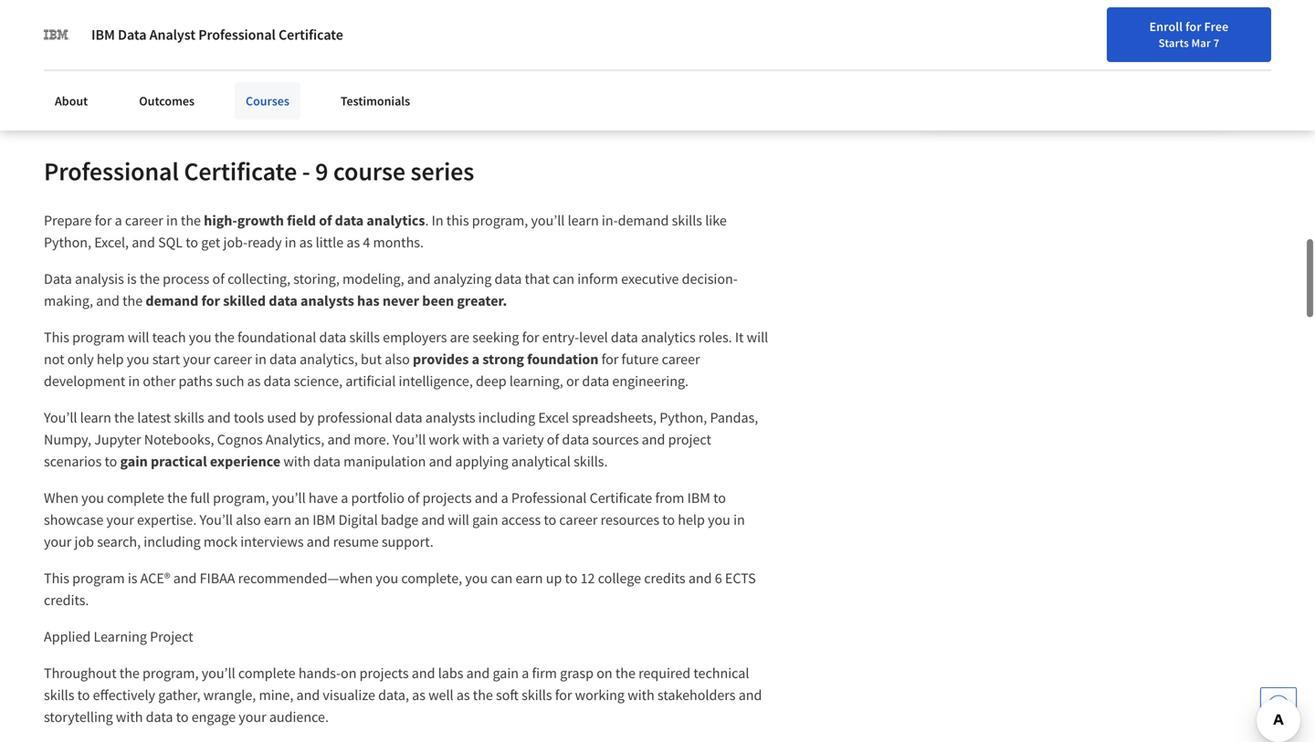 Task type: describe. For each thing, give the bounding box(es) containing it.
program for credits.
[[72, 569, 125, 588]]

the left process
[[140, 270, 160, 288]]

or inside for future career development in other paths such as data science, artificial intelligence, deep learning, or data engineering.
[[566, 372, 579, 390]]

program, inside "when you complete the full program, you'll have a portfolio of projects and a professional certificate from ibm to showcase your expertise. you'll also earn an ibm digital badge and will gain access to career resources to help you in your job search, including mock interviews and resume support."
[[213, 489, 269, 507]]

2 horizontal spatial you'll
[[393, 431, 426, 449]]

deep
[[476, 372, 507, 390]]

to right access
[[544, 511, 556, 529]]

you'll inside throughout the program, you'll complete hands-on projects and labs and gain a firm grasp on the required technical skills to effectively gather, wrangle, mine, and visualize data, as well as the soft skills for working with stakeholders and storytelling with data to engage your audience.
[[202, 664, 235, 683]]

when
[[44, 489, 79, 507]]

sources
[[592, 431, 639, 449]]

for up excel,
[[95, 211, 112, 230]]

little
[[316, 233, 344, 252]]

and right ace®
[[173, 569, 197, 588]]

a inside you'll learn the latest skills and tools used by professional data analysts including excel spreadsheets, python, pandas, numpy, jupyter notebooks, cognos analytics, and more. you'll work with a variety of data sources and project scenarios to
[[492, 431, 500, 449]]

and left project
[[642, 431, 665, 449]]

data analysis is the process of collecting, storing, modeling, and analyzing data that can inform executive decision- making, and the
[[44, 270, 738, 310]]

skills down firm
[[522, 686, 552, 705]]

testimonials link
[[330, 82, 421, 120]]

data up analytics,
[[319, 328, 346, 347]]

also inside this program will teach you the foundational data skills employers are seeking for entry-level data analytics roles. it will not only help you start your career in data analytics, but also
[[385, 350, 410, 369]]

in
[[432, 211, 444, 230]]

skills inside this program will teach you the foundational data skills employers are seeking for entry-level data analytics roles. it will not only help you start your career in data analytics, but also
[[349, 328, 380, 347]]

media
[[182, 42, 220, 60]]

process
[[163, 270, 209, 288]]

of inside you'll learn the latest skills and tools used by professional data analysts including excel spreadsheets, python, pandas, numpy, jupyter notebooks, cognos analytics, and more. you'll work with a variety of data sources and project scenarios to
[[547, 431, 559, 449]]

to inside you'll learn the latest skills and tools used by professional data analysts including excel spreadsheets, python, pandas, numpy, jupyter notebooks, cognos analytics, and more. you'll work with a variety of data sources and project scenarios to
[[105, 453, 117, 471]]

working
[[575, 686, 625, 705]]

analytical
[[511, 453, 571, 471]]

in inside add this credential to your linkedin profile, resume, or cv share it on social media and in your performance review
[[249, 42, 261, 60]]

1 horizontal spatial data
[[118, 26, 147, 44]]

has
[[357, 292, 380, 310]]

and up audience.
[[296, 686, 320, 705]]

digital
[[339, 511, 378, 529]]

the left the high-
[[181, 211, 201, 230]]

data inside data analysis is the process of collecting, storing, modeling, and analyzing data that can inform executive decision- making, and the
[[495, 270, 522, 288]]

tools
[[234, 409, 264, 427]]

analytics inside this program will teach you the foundational data skills employers are seeking for entry-level data analytics roles. it will not only help you start your career in data analytics, but also
[[641, 328, 696, 347]]

outcomes link
[[128, 82, 206, 120]]

in-
[[602, 211, 618, 230]]

in inside this program will teach you the foundational data skills employers are seeking for entry-level data analytics roles. it will not only help you start your career in data analytics, but also
[[255, 350, 267, 369]]

credential
[[128, 20, 189, 38]]

when you complete the full program, you'll have a portfolio of projects and a professional certificate from ibm to showcase your expertise. you'll also earn an ibm digital badge and will gain access to career resources to help you in your job search, including mock interviews and resume support.
[[44, 489, 748, 551]]

job
[[74, 533, 94, 551]]

stakeholders
[[658, 686, 736, 705]]

for inside enroll for free starts mar 7
[[1186, 18, 1202, 35]]

professional inside "when you complete the full program, you'll have a portfolio of projects and a professional certificate from ibm to showcase your expertise. you'll also earn an ibm digital badge and will gain access to career resources to help you in your job search, including mock interviews and resume support."
[[511, 489, 587, 507]]

and down technical
[[739, 686, 762, 705]]

this inside . in this program, you'll learn in-demand skills like python, excel, and sql to get job-ready in as little as 4 months.
[[446, 211, 469, 230]]

will inside "when you complete the full program, you'll have a portfolio of projects and a professional certificate from ibm to showcase your expertise. you'll also earn an ibm digital badge and will gain access to career resources to help you in your job search, including mock interviews and resume support."
[[448, 511, 469, 529]]

and left 6
[[689, 569, 712, 588]]

scenarios
[[44, 453, 102, 471]]

to inside this program is ace® and fibaa recommended—when you complete, you can earn up to 12 college credits and 6 ects credits.
[[565, 569, 578, 588]]

hands-
[[299, 664, 341, 683]]

science,
[[294, 372, 343, 390]]

badge
[[381, 511, 419, 529]]

learning,
[[510, 372, 563, 390]]

a up deep
[[472, 350, 480, 369]]

as right well
[[457, 686, 470, 705]]

sql
[[158, 233, 183, 252]]

entry-
[[542, 328, 579, 347]]

certificate inside "when you complete the full program, you'll have a portfolio of projects and a professional certificate from ibm to showcase your expertise. you'll also earn an ibm digital badge and will gain access to career resources to help you in your job search, including mock interviews and resume support."
[[590, 489, 652, 507]]

and right badge
[[421, 511, 445, 529]]

as inside for future career development in other paths such as data science, artificial intelligence, deep learning, or data engineering.
[[247, 372, 261, 390]]

mock
[[204, 533, 238, 551]]

1 vertical spatial certificate
[[184, 155, 297, 187]]

and left tools
[[207, 409, 231, 427]]

engage
[[192, 708, 236, 727]]

grasp
[[560, 664, 594, 683]]

data up "skills."
[[562, 431, 589, 449]]

as left well
[[412, 686, 426, 705]]

analytics,
[[300, 350, 358, 369]]

can inside this program is ace® and fibaa recommended—when you complete, you can earn up to 12 college credits and 6 ects credits.
[[491, 569, 513, 588]]

full
[[190, 489, 210, 507]]

it
[[735, 328, 744, 347]]

technical
[[694, 664, 749, 683]]

about
[[55, 93, 88, 109]]

excel
[[538, 409, 569, 427]]

demand inside . in this program, you'll learn in-demand skills like python, excel, and sql to get job-ready in as little as 4 months.
[[618, 211, 669, 230]]

to inside . in this program, you'll learn in-demand skills like python, excel, and sql to get job-ready in as little as 4 months.
[[186, 233, 198, 252]]

in inside for future career development in other paths such as data science, artificial intelligence, deep learning, or data engineering.
[[128, 372, 140, 390]]

up
[[546, 569, 562, 588]]

and down professional
[[327, 431, 351, 449]]

analysts inside you'll learn the latest skills and tools used by professional data analysts including excel spreadsheets, python, pandas, numpy, jupyter notebooks, cognos analytics, and more. you'll work with a variety of data sources and project scenarios to
[[425, 409, 476, 427]]

gain practical experience with data manipulation and applying analytical skills.
[[120, 453, 608, 471]]

storytelling
[[44, 708, 113, 727]]

soft
[[496, 686, 519, 705]]

to down gather,
[[176, 708, 189, 727]]

complete inside throughout the program, you'll complete hands-on projects and labs and gain a firm grasp on the required technical skills to effectively gather, wrangle, mine, and visualize data, as well as the soft skills for working with stakeholders and storytelling with data to engage your audience.
[[238, 664, 296, 683]]

data up have
[[313, 453, 341, 471]]

this program is ace® and fibaa recommended—when you complete, you can earn up to 12 college credits and 6 ects credits.
[[44, 569, 759, 610]]

0 horizontal spatial analysts
[[301, 292, 354, 310]]

project
[[668, 431, 712, 449]]

with down effectively
[[116, 708, 143, 727]]

this inside add this credential to your linkedin profile, resume, or cv share it on social media and in your performance review
[[102, 20, 125, 38]]

making,
[[44, 292, 93, 310]]

learning
[[94, 628, 147, 646]]

to down from
[[662, 511, 675, 529]]

is for the
[[127, 270, 137, 288]]

high-
[[204, 211, 237, 230]]

7
[[1214, 36, 1220, 50]]

your up search,
[[106, 511, 134, 529]]

in up sql
[[166, 211, 178, 230]]

it
[[113, 42, 122, 60]]

social
[[143, 42, 179, 60]]

decision-
[[682, 270, 738, 288]]

throughout the program, you'll complete hands-on projects and labs and gain a firm grasp on the required technical skills to effectively gather, wrangle, mine, and visualize data, as well as the soft skills for working with stakeholders and storytelling with data to engage your audience.
[[44, 664, 765, 727]]

resume,
[[341, 20, 390, 38]]

an
[[294, 511, 310, 529]]

skilled
[[223, 292, 266, 310]]

college
[[598, 569, 641, 588]]

required
[[639, 664, 691, 683]]

the up working
[[616, 664, 636, 683]]

and right labs
[[466, 664, 490, 683]]

1 horizontal spatial ibm
[[313, 511, 336, 529]]

python, inside you'll learn the latest skills and tools used by professional data analysts including excel spreadsheets, python, pandas, numpy, jupyter notebooks, cognos analytics, and more. you'll work with a variety of data sources and project scenarios to
[[660, 409, 707, 427]]

profile,
[[294, 20, 338, 38]]

data up 4
[[335, 211, 364, 230]]

as down field
[[299, 233, 313, 252]]

and down applying
[[475, 489, 498, 507]]

have
[[309, 489, 338, 507]]

skills up 'storytelling'
[[44, 686, 74, 705]]

and down an
[[307, 533, 330, 551]]

career inside this program will teach you the foundational data skills employers are seeking for entry-level data analytics roles. it will not only help you start your career in data analytics, but also
[[214, 350, 252, 369]]

data down foundation
[[582, 372, 609, 390]]

a up access
[[501, 489, 509, 507]]

program, inside . in this program, you'll learn in-demand skills like python, excel, and sql to get job-ready in as little as 4 months.
[[472, 211, 528, 230]]

enroll
[[1150, 18, 1183, 35]]

0 horizontal spatial demand
[[146, 292, 198, 310]]

employers
[[383, 328, 447, 347]]

your up media
[[208, 20, 236, 38]]

paths
[[179, 372, 213, 390]]

gain inside throughout the program, you'll complete hands-on projects and labs and gain a firm grasp on the required technical skills to effectively gather, wrangle, mine, and visualize data, as well as the soft skills for working with stakeholders and storytelling with data to engage your audience.
[[493, 664, 519, 683]]

1 horizontal spatial on
[[341, 664, 357, 683]]

strong
[[483, 350, 524, 369]]

you right the complete,
[[465, 569, 488, 588]]

your inside throughout the program, you'll complete hands-on projects and labs and gain a firm grasp on the required technical skills to effectively gather, wrangle, mine, and visualize data, as well as the soft skills for working with stakeholders and storytelling with data to engage your audience.
[[239, 708, 266, 727]]

program, inside throughout the program, you'll complete hands-on projects and labs and gain a firm grasp on the required technical skills to effectively gather, wrangle, mine, and visualize data, as well as the soft skills for working with stakeholders and storytelling with data to engage your audience.
[[143, 664, 199, 683]]

gather,
[[158, 686, 201, 705]]

analytics,
[[266, 431, 325, 449]]

get
[[201, 233, 220, 252]]

and inside . in this program, you'll learn in-demand skills like python, excel, and sql to get job-ready in as little as 4 months.
[[132, 233, 155, 252]]

data down the collecting,
[[269, 292, 298, 310]]

the inside "when you complete the full program, you'll have a portfolio of projects and a professional certificate from ibm to showcase your expertise. you'll also earn an ibm digital badge and will gain access to career resources to help you in your job search, including mock interviews and resume support."
[[167, 489, 187, 507]]

that
[[525, 270, 550, 288]]

for down process
[[201, 292, 220, 310]]

mine,
[[259, 686, 294, 705]]

help center image
[[1268, 695, 1290, 717]]

development
[[44, 372, 125, 390]]

0 vertical spatial analytics
[[367, 211, 425, 230]]

applied learning project
[[44, 628, 193, 646]]

for inside this program will teach you the foundational data skills employers are seeking for entry-level data analytics roles. it will not only help you start your career in data analytics, but also
[[522, 328, 539, 347]]

applying
[[455, 453, 508, 471]]

pandas,
[[710, 409, 758, 427]]

prepare for a career in the high-growth field of data analytics
[[44, 211, 425, 230]]

data up used
[[264, 372, 291, 390]]

your inside this program will teach you the foundational data skills employers are seeking for entry-level data analytics roles. it will not only help you start your career in data analytics, but also
[[183, 350, 211, 369]]

also inside "when you complete the full program, you'll have a portfolio of projects and a professional certificate from ibm to showcase your expertise. you'll also earn an ibm digital badge and will gain access to career resources to help you in your job search, including mock interviews and resume support."
[[236, 511, 261, 529]]

can inside data analysis is the process of collecting, storing, modeling, and analyzing data that can inform executive decision- making, and the
[[553, 270, 575, 288]]

foundation
[[527, 350, 599, 369]]

you right teach
[[189, 328, 212, 347]]

prepare
[[44, 211, 92, 230]]

2 horizontal spatial on
[[597, 664, 613, 683]]

level
[[579, 328, 608, 347]]



Task type: locate. For each thing, give the bounding box(es) containing it.
this inside this program will teach you the foundational data skills employers are seeking for entry-level data analytics roles. it will not only help you start your career in data analytics, but also
[[44, 328, 69, 347]]

0 vertical spatial you'll
[[531, 211, 565, 230]]

visualize
[[323, 686, 375, 705]]

1 vertical spatial you'll
[[393, 431, 426, 449]]

on up working
[[597, 664, 613, 683]]

add
[[75, 20, 99, 38]]

professional certificate - 9 course series
[[44, 155, 474, 187]]

you'll inside "when you complete the full program, you'll have a portfolio of projects and a professional certificate from ibm to showcase your expertise. you'll also earn an ibm digital badge and will gain access to career resources to help you in your job search, including mock interviews and resume support."
[[272, 489, 306, 507]]

a right have
[[341, 489, 348, 507]]

to up media
[[192, 20, 205, 38]]

on up "visualize"
[[341, 664, 357, 683]]

1 horizontal spatial help
[[678, 511, 705, 529]]

well
[[428, 686, 454, 705]]

1 horizontal spatial program,
[[213, 489, 269, 507]]

1 vertical spatial you'll
[[272, 489, 306, 507]]

fibaa
[[200, 569, 235, 588]]

2 vertical spatial certificate
[[590, 489, 652, 507]]

to down throughout
[[77, 686, 90, 705]]

interviews
[[240, 533, 304, 551]]

variety
[[503, 431, 544, 449]]

months.
[[373, 233, 424, 252]]

None search field
[[261, 11, 562, 48]]

ibm image
[[44, 22, 69, 47]]

including up variety on the bottom left of page
[[478, 409, 535, 427]]

you'll inside . in this program, you'll learn in-demand skills like python, excel, and sql to get job-ready in as little as 4 months.
[[531, 211, 565, 230]]

program, right in
[[472, 211, 528, 230]]

help inside this program will teach you the foundational data skills employers are seeking for entry-level data analytics roles. it will not only help you start your career in data analytics, but also
[[97, 350, 124, 369]]

1 vertical spatial or
[[566, 372, 579, 390]]

2 horizontal spatial will
[[747, 328, 768, 347]]

gain left access
[[472, 511, 498, 529]]

0 vertical spatial demand
[[618, 211, 669, 230]]

0 vertical spatial learn
[[568, 211, 599, 230]]

you'll
[[531, 211, 565, 230], [272, 489, 306, 507], [202, 664, 235, 683]]

data down gather,
[[146, 708, 173, 727]]

program up credits. at the left of the page
[[72, 569, 125, 588]]

career inside for future career development in other paths such as data science, artificial intelligence, deep learning, or data engineering.
[[662, 350, 700, 369]]

this for this program will teach you the foundational data skills employers are seeking for entry-level data analytics roles. it will not only help you start your career in data analytics, but also
[[44, 328, 69, 347]]

or left cv
[[393, 20, 406, 38]]

1 vertical spatial analytics
[[641, 328, 696, 347]]

program inside this program will teach you the foundational data skills employers are seeking for entry-level data analytics roles. it will not only help you start your career in data analytics, but also
[[72, 328, 125, 347]]

is for ace®
[[128, 569, 137, 588]]

such
[[216, 372, 244, 390]]

.
[[425, 211, 429, 230]]

career up the such
[[214, 350, 252, 369]]

0 vertical spatial earn
[[264, 511, 291, 529]]

data inside throughout the program, you'll complete hands-on projects and labs and gain a firm grasp on the required technical skills to effectively gather, wrangle, mine, and visualize data, as well as the soft skills for working with stakeholders and storytelling with data to engage your audience.
[[146, 708, 173, 727]]

you'll up "wrangle,"
[[202, 664, 235, 683]]

1 vertical spatial can
[[491, 569, 513, 588]]

0 vertical spatial certificate
[[279, 26, 343, 44]]

0 vertical spatial this
[[44, 328, 69, 347]]

you up showcase
[[81, 489, 104, 507]]

1 vertical spatial earn
[[516, 569, 543, 588]]

project
[[150, 628, 193, 646]]

1 vertical spatial gain
[[472, 511, 498, 529]]

demand for skilled data analysts has never been greater.
[[146, 292, 510, 310]]

gain down the jupyter
[[120, 453, 148, 471]]

is inside data analysis is the process of collecting, storing, modeling, and analyzing data that can inform executive decision- making, and the
[[127, 270, 137, 288]]

for down grasp
[[555, 686, 572, 705]]

practical
[[151, 453, 207, 471]]

1 horizontal spatial professional
[[198, 26, 276, 44]]

earn inside this program is ace® and fibaa recommended—when you complete, you can earn up to 12 college credits and 6 ects credits.
[[516, 569, 543, 588]]

analytics up future
[[641, 328, 696, 347]]

analytics up months.
[[367, 211, 425, 230]]

0 horizontal spatial analytics
[[367, 211, 425, 230]]

4
[[363, 233, 370, 252]]

including inside "when you complete the full program, you'll have a portfolio of projects and a professional certificate from ibm to showcase your expertise. you'll also earn an ibm digital badge and will gain access to career resources to help you in your job search, including mock interviews and resume support."
[[144, 533, 201, 551]]

is left ace®
[[128, 569, 137, 588]]

skills
[[672, 211, 702, 230], [349, 328, 380, 347], [174, 409, 204, 427], [44, 686, 74, 705], [522, 686, 552, 705]]

in inside . in this program, you'll learn in-demand skills like python, excel, and sql to get job-ready in as little as 4 months.
[[285, 233, 296, 252]]

the up effectively
[[119, 664, 140, 683]]

projects up data,
[[360, 664, 409, 683]]

credits.
[[44, 591, 89, 610]]

0 horizontal spatial program,
[[143, 664, 199, 683]]

1 vertical spatial program,
[[213, 489, 269, 507]]

including inside you'll learn the latest skills and tools used by professional data analysts including excel spreadsheets, python, pandas, numpy, jupyter notebooks, cognos analytics, and more. you'll work with a variety of data sources and project scenarios to
[[478, 409, 535, 427]]

a left firm
[[522, 664, 529, 683]]

you'll up mock
[[200, 511, 233, 529]]

with down the analytics,
[[283, 453, 310, 471]]

growth
[[237, 211, 284, 230]]

you'll up the numpy,
[[44, 409, 77, 427]]

to right from
[[713, 489, 726, 507]]

or inside add this credential to your linkedin profile, resume, or cv share it on social media and in your performance review
[[393, 20, 406, 38]]

add this credential to your linkedin profile, resume, or cv share it on social media and in your performance review
[[75, 20, 425, 60]]

0 vertical spatial analysts
[[301, 292, 354, 310]]

and left labs
[[412, 664, 435, 683]]

with
[[462, 431, 489, 449], [283, 453, 310, 471], [628, 686, 655, 705], [116, 708, 143, 727]]

resources
[[601, 511, 660, 529]]

notebooks,
[[144, 431, 214, 449]]

0 horizontal spatial can
[[491, 569, 513, 588]]

gain up soft
[[493, 664, 519, 683]]

only
[[67, 350, 94, 369]]

for inside for future career development in other paths such as data science, artificial intelligence, deep learning, or data engineering.
[[602, 350, 619, 369]]

0 horizontal spatial projects
[[360, 664, 409, 683]]

1 vertical spatial python,
[[660, 409, 707, 427]]

your left job
[[44, 533, 72, 551]]

complete up expertise.
[[107, 489, 164, 507]]

in down field
[[285, 233, 296, 252]]

1 horizontal spatial analytics
[[641, 328, 696, 347]]

also up interviews
[[236, 511, 261, 529]]

you
[[189, 328, 212, 347], [127, 350, 149, 369], [81, 489, 104, 507], [708, 511, 731, 529], [376, 569, 398, 588], [465, 569, 488, 588]]

coursera career certificate image
[[926, 0, 1230, 115]]

python, up project
[[660, 409, 707, 427]]

this up not
[[44, 328, 69, 347]]

1 vertical spatial data
[[44, 270, 72, 288]]

this up credits. at the left of the page
[[44, 569, 69, 588]]

0 vertical spatial you'll
[[44, 409, 77, 427]]

teach
[[152, 328, 186, 347]]

python, inside . in this program, you'll learn in-demand skills like python, excel, and sql to get job-ready in as little as 4 months.
[[44, 233, 91, 252]]

a up excel,
[[115, 211, 122, 230]]

0 horizontal spatial will
[[128, 328, 149, 347]]

this
[[102, 20, 125, 38], [446, 211, 469, 230]]

data down foundational at top left
[[270, 350, 297, 369]]

for down the "level"
[[602, 350, 619, 369]]

ibm data analyst professional certificate
[[91, 26, 343, 44]]

learn inside . in this program, you'll learn in-demand skills like python, excel, and sql to get job-ready in as little as 4 months.
[[568, 211, 599, 230]]

2 this from the top
[[44, 569, 69, 588]]

credits
[[644, 569, 686, 588]]

on inside add this credential to your linkedin profile, resume, or cv share it on social media and in your performance review
[[125, 42, 140, 60]]

of up little
[[319, 211, 332, 230]]

showcase
[[44, 511, 103, 529]]

series
[[411, 155, 474, 187]]

review
[[376, 42, 417, 60]]

1 vertical spatial demand
[[146, 292, 198, 310]]

career left resources at the bottom of page
[[559, 511, 598, 529]]

1 horizontal spatial earn
[[516, 569, 543, 588]]

latest
[[137, 409, 171, 427]]

foundational
[[237, 328, 316, 347]]

projects inside throughout the program, you'll complete hands-on projects and labs and gain a firm grasp on the required technical skills to effectively gather, wrangle, mine, and visualize data, as well as the soft skills for working with stakeholders and storytelling with data to engage your audience.
[[360, 664, 409, 683]]

1 this from the top
[[44, 328, 69, 347]]

ibm down have
[[313, 511, 336, 529]]

enroll for free starts mar 7
[[1150, 18, 1229, 50]]

complete,
[[401, 569, 462, 588]]

your down "wrangle,"
[[239, 708, 266, 727]]

of right process
[[212, 270, 225, 288]]

free
[[1205, 18, 1229, 35]]

gain
[[120, 453, 148, 471], [472, 511, 498, 529], [493, 664, 519, 683]]

you'll up an
[[272, 489, 306, 507]]

or down foundation
[[566, 372, 579, 390]]

data left that
[[495, 270, 522, 288]]

the
[[181, 211, 201, 230], [140, 270, 160, 288], [122, 292, 143, 310], [214, 328, 235, 347], [114, 409, 134, 427], [167, 489, 187, 507], [119, 664, 140, 683], [616, 664, 636, 683], [473, 686, 493, 705]]

0 vertical spatial or
[[393, 20, 406, 38]]

demand down process
[[146, 292, 198, 310]]

1 horizontal spatial demand
[[618, 211, 669, 230]]

0 vertical spatial projects
[[423, 489, 472, 507]]

skills up notebooks,
[[174, 409, 204, 427]]

this program will teach you the foundational data skills employers are seeking for entry-level data analytics roles. it will not only help you start your career in data analytics, but also
[[44, 328, 771, 369]]

performance
[[295, 42, 373, 60]]

wrangle,
[[203, 686, 256, 705]]

0 horizontal spatial python,
[[44, 233, 91, 252]]

professional up access
[[511, 489, 587, 507]]

with inside you'll learn the latest skills and tools used by professional data analysts including excel spreadsheets, python, pandas, numpy, jupyter notebooks, cognos analytics, and more. you'll work with a variety of data sources and project scenarios to
[[462, 431, 489, 449]]

also
[[385, 350, 410, 369], [236, 511, 261, 529]]

outcomes
[[139, 93, 195, 109]]

are
[[450, 328, 470, 347]]

0 horizontal spatial data
[[44, 270, 72, 288]]

1 vertical spatial ibm
[[687, 489, 711, 507]]

your down linkedin
[[264, 42, 292, 60]]

greater.
[[457, 292, 507, 310]]

experience
[[210, 453, 281, 471]]

like
[[705, 211, 727, 230]]

on right it
[[125, 42, 140, 60]]

gain inside "when you complete the full program, you'll have a portfolio of projects and a professional certificate from ibm to showcase your expertise. you'll also earn an ibm digital badge and will gain access to career resources to help you in your job search, including mock interviews and resume support."
[[472, 511, 498, 529]]

analysts down storing,
[[301, 292, 354, 310]]

1 horizontal spatial you'll
[[272, 489, 306, 507]]

1 program from the top
[[72, 328, 125, 347]]

complete up mine,
[[238, 664, 296, 683]]

1 vertical spatial complete
[[238, 664, 296, 683]]

2 vertical spatial you'll
[[200, 511, 233, 529]]

professional up prepare
[[44, 155, 179, 187]]

0 vertical spatial including
[[478, 409, 535, 427]]

roles.
[[699, 328, 732, 347]]

0 vertical spatial data
[[118, 26, 147, 44]]

a inside throughout the program, you'll complete hands-on projects and labs and gain a firm grasp on the required technical skills to effectively gather, wrangle, mine, and visualize data, as well as the soft skills for working with stakeholders and storytelling with data to engage your audience.
[[522, 664, 529, 683]]

1 horizontal spatial including
[[478, 409, 535, 427]]

1 horizontal spatial or
[[566, 372, 579, 390]]

0 vertical spatial ibm
[[91, 26, 115, 44]]

as left 4
[[347, 233, 360, 252]]

1 vertical spatial learn
[[80, 409, 111, 427]]

spreadsheets,
[[572, 409, 657, 427]]

your up paths
[[183, 350, 211, 369]]

menu item
[[988, 18, 1105, 78]]

is inside this program is ace® and fibaa recommended—when you complete, you can earn up to 12 college credits and 6 ects credits.
[[128, 569, 137, 588]]

support.
[[382, 533, 434, 551]]

and down analysis
[[96, 292, 120, 310]]

1 horizontal spatial this
[[446, 211, 469, 230]]

the down analysis
[[122, 292, 143, 310]]

0 vertical spatial professional
[[198, 26, 276, 44]]

analyst
[[149, 26, 196, 44]]

2 horizontal spatial program,
[[472, 211, 528, 230]]

0 horizontal spatial this
[[102, 20, 125, 38]]

the inside you'll learn the latest skills and tools used by professional data analysts including excel spreadsheets, python, pandas, numpy, jupyter notebooks, cognos analytics, and more. you'll work with a variety of data sources and project scenarios to
[[114, 409, 134, 427]]

cognos
[[217, 431, 263, 449]]

0 vertical spatial this
[[102, 20, 125, 38]]

0 vertical spatial complete
[[107, 489, 164, 507]]

0 horizontal spatial professional
[[44, 155, 179, 187]]

but
[[361, 350, 382, 369]]

of inside "when you complete the full program, you'll have a portfolio of projects and a professional certificate from ibm to showcase your expertise. you'll also earn an ibm digital badge and will gain access to career resources to help you in your job search, including mock interviews and resume support."
[[407, 489, 420, 507]]

earn left the up
[[516, 569, 543, 588]]

certificate
[[279, 26, 343, 44], [184, 155, 297, 187], [590, 489, 652, 507]]

and inside add this credential to your linkedin profile, resume, or cv share it on social media and in your performance review
[[223, 42, 247, 60]]

0 vertical spatial program
[[72, 328, 125, 347]]

1 horizontal spatial can
[[553, 270, 575, 288]]

you'll inside "when you complete the full program, you'll have a portfolio of projects and a professional certificate from ibm to showcase your expertise. you'll also earn an ibm digital badge and will gain access to career resources to help you in your job search, including mock interviews and resume support."
[[200, 511, 233, 529]]

1 vertical spatial is
[[128, 569, 137, 588]]

projects inside "when you complete the full program, you'll have a portfolio of projects and a professional certificate from ibm to showcase your expertise. you'll also earn an ibm digital badge and will gain access to career resources to help you in your job search, including mock interviews and resume support."
[[423, 489, 472, 507]]

career inside "when you complete the full program, you'll have a portfolio of projects and a professional certificate from ibm to showcase your expertise. you'll also earn an ibm digital badge and will gain access to career resources to help you in your job search, including mock interviews and resume support."
[[559, 511, 598, 529]]

1 vertical spatial program
[[72, 569, 125, 588]]

2 horizontal spatial ibm
[[687, 489, 711, 507]]

0 vertical spatial gain
[[120, 453, 148, 471]]

and down the work
[[429, 453, 452, 471]]

and right media
[[223, 42, 247, 60]]

this
[[44, 328, 69, 347], [44, 569, 69, 588]]

a up applying
[[492, 431, 500, 449]]

the inside this program will teach you the foundational data skills employers are seeking for entry-level data analytics roles. it will not only help you start your career in data analytics, but also
[[214, 328, 235, 347]]

1 horizontal spatial python,
[[660, 409, 707, 427]]

0 horizontal spatial also
[[236, 511, 261, 529]]

earn up interviews
[[264, 511, 291, 529]]

of inside data analysis is the process of collecting, storing, modeling, and analyzing data that can inform executive decision- making, and the
[[212, 270, 225, 288]]

in inside "when you complete the full program, you'll have a portfolio of projects and a professional certificate from ibm to showcase your expertise. you'll also earn an ibm digital badge and will gain access to career resources to help you in your job search, including mock interviews and resume support."
[[734, 511, 745, 529]]

inform
[[578, 270, 618, 288]]

data up "making,"
[[44, 270, 72, 288]]

0 vertical spatial also
[[385, 350, 410, 369]]

program for not
[[72, 328, 125, 347]]

learn
[[568, 211, 599, 230], [80, 409, 111, 427]]

skills inside you'll learn the latest skills and tools used by professional data analysts including excel spreadsheets, python, pandas, numpy, jupyter notebooks, cognos analytics, and more. you'll work with a variety of data sources and project scenarios to
[[174, 409, 204, 427]]

1 horizontal spatial analysts
[[425, 409, 476, 427]]

is right analysis
[[127, 270, 137, 288]]

you left start
[[127, 350, 149, 369]]

and
[[223, 42, 247, 60], [132, 233, 155, 252], [407, 270, 431, 288], [96, 292, 120, 310], [207, 409, 231, 427], [327, 431, 351, 449], [642, 431, 665, 449], [429, 453, 452, 471], [475, 489, 498, 507], [421, 511, 445, 529], [307, 533, 330, 551], [173, 569, 197, 588], [689, 569, 712, 588], [412, 664, 435, 683], [466, 664, 490, 683], [296, 686, 320, 705], [739, 686, 762, 705]]

1 horizontal spatial you'll
[[200, 511, 233, 529]]

and up the never
[[407, 270, 431, 288]]

help inside "when you complete the full program, you'll have a portfolio of projects and a professional certificate from ibm to showcase your expertise. you'll also earn an ibm digital badge and will gain access to career resources to help you in your job search, including mock interviews and resume support."
[[678, 511, 705, 529]]

2 vertical spatial gain
[[493, 664, 519, 683]]

to down the jupyter
[[105, 453, 117, 471]]

1 horizontal spatial also
[[385, 350, 410, 369]]

2 horizontal spatial you'll
[[531, 211, 565, 230]]

0 horizontal spatial you'll
[[202, 664, 235, 683]]

program inside this program is ace® and fibaa recommended—when you complete, you can earn up to 12 college credits and 6 ects credits.
[[72, 569, 125, 588]]

1 vertical spatial projects
[[360, 664, 409, 683]]

1 vertical spatial this
[[44, 569, 69, 588]]

python,
[[44, 233, 91, 252], [660, 409, 707, 427]]

0 horizontal spatial you'll
[[44, 409, 77, 427]]

coursera image
[[22, 15, 138, 44]]

1 vertical spatial help
[[678, 511, 705, 529]]

2 horizontal spatial professional
[[511, 489, 587, 507]]

with up applying
[[462, 431, 489, 449]]

will right badge
[[448, 511, 469, 529]]

the left full
[[167, 489, 187, 507]]

learn inside you'll learn the latest skills and tools used by professional data analysts including excel spreadsheets, python, pandas, numpy, jupyter notebooks, cognos analytics, and more. you'll work with a variety of data sources and project scenarios to
[[80, 409, 111, 427]]

to inside add this credential to your linkedin profile, resume, or cv share it on social media and in your performance review
[[192, 20, 205, 38]]

0 vertical spatial help
[[97, 350, 124, 369]]

. in this program, you'll learn in-demand skills like python, excel, and sql to get job-ready in as little as 4 months.
[[44, 211, 730, 252]]

course
[[333, 155, 406, 187]]

1 vertical spatial including
[[144, 533, 201, 551]]

0 horizontal spatial ibm
[[91, 26, 115, 44]]

field
[[287, 211, 316, 230]]

complete inside "when you complete the full program, you'll have a portfolio of projects and a professional certificate from ibm to showcase your expertise. you'll also earn an ibm digital badge and will gain access to career resources to help you in your job search, including mock interviews and resume support."
[[107, 489, 164, 507]]

this right in
[[446, 211, 469, 230]]

storing,
[[293, 270, 340, 288]]

data up future
[[611, 328, 638, 347]]

0 horizontal spatial or
[[393, 20, 406, 38]]

2 program from the top
[[72, 569, 125, 588]]

you down support.
[[376, 569, 398, 588]]

0 horizontal spatial learn
[[80, 409, 111, 427]]

1 horizontal spatial learn
[[568, 211, 599, 230]]

you up 6
[[708, 511, 731, 529]]

with down required
[[628, 686, 655, 705]]

0 horizontal spatial earn
[[264, 511, 291, 529]]

you'll learn the latest skills and tools used by professional data analysts including excel spreadsheets, python, pandas, numpy, jupyter notebooks, cognos analytics, and more. you'll work with a variety of data sources and project scenarios to
[[44, 409, 761, 471]]

projects down applying
[[423, 489, 472, 507]]

6
[[715, 569, 722, 588]]

this for this program is ace® and fibaa recommended—when you complete, you can earn up to 12 college credits and 6 ects credits.
[[44, 569, 69, 588]]

start
[[152, 350, 180, 369]]

0 horizontal spatial including
[[144, 533, 201, 551]]

2 vertical spatial you'll
[[202, 664, 235, 683]]

intelligence,
[[399, 372, 473, 390]]

0 vertical spatial is
[[127, 270, 137, 288]]

can right that
[[553, 270, 575, 288]]

courses link
[[235, 82, 300, 120]]

testimonials
[[341, 93, 410, 109]]

2 vertical spatial program,
[[143, 664, 199, 683]]

0 vertical spatial python,
[[44, 233, 91, 252]]

data inside data analysis is the process of collecting, storing, modeling, and analyzing data that can inform executive decision- making, and the
[[44, 270, 72, 288]]

2 vertical spatial professional
[[511, 489, 587, 507]]

the down the skilled
[[214, 328, 235, 347]]

demand up executive
[[618, 211, 669, 230]]

analysts up the work
[[425, 409, 476, 427]]

or
[[393, 20, 406, 38], [566, 372, 579, 390]]

job-
[[223, 233, 248, 252]]

1 horizontal spatial will
[[448, 511, 469, 529]]

the left soft
[[473, 686, 493, 705]]

ready
[[248, 233, 282, 252]]

this inside this program is ace® and fibaa recommended—when you complete, you can earn up to 12 college credits and 6 ects credits.
[[44, 569, 69, 588]]

data down intelligence,
[[395, 409, 423, 427]]

skills inside . in this program, you'll learn in-demand skills like python, excel, and sql to get job-ready in as little as 4 months.
[[672, 211, 702, 230]]

this up it
[[102, 20, 125, 38]]

data left the analyst
[[118, 26, 147, 44]]

earn inside "when you complete the full program, you'll have a portfolio of projects and a professional certificate from ibm to showcase your expertise. you'll also earn an ibm digital badge and will gain access to career resources to help you in your job search, including mock interviews and resume support."
[[264, 511, 291, 529]]

for inside throughout the program, you'll complete hands-on projects and labs and gain a firm grasp on the required technical skills to effectively gather, wrangle, mine, and visualize data, as well as the soft skills for working with stakeholders and storytelling with data to engage your audience.
[[555, 686, 572, 705]]

courses
[[246, 93, 289, 109]]

earn
[[264, 511, 291, 529], [516, 569, 543, 588]]

1 vertical spatial professional
[[44, 155, 179, 187]]

career up sql
[[125, 211, 163, 230]]

other
[[143, 372, 176, 390]]

2 vertical spatial ibm
[[313, 511, 336, 529]]

modeling,
[[343, 270, 404, 288]]

effectively
[[93, 686, 155, 705]]

0 horizontal spatial help
[[97, 350, 124, 369]]

0 vertical spatial program,
[[472, 211, 528, 230]]

future
[[622, 350, 659, 369]]

-
[[302, 155, 310, 187]]



Task type: vqa. For each thing, say whether or not it's contained in the screenshot.


